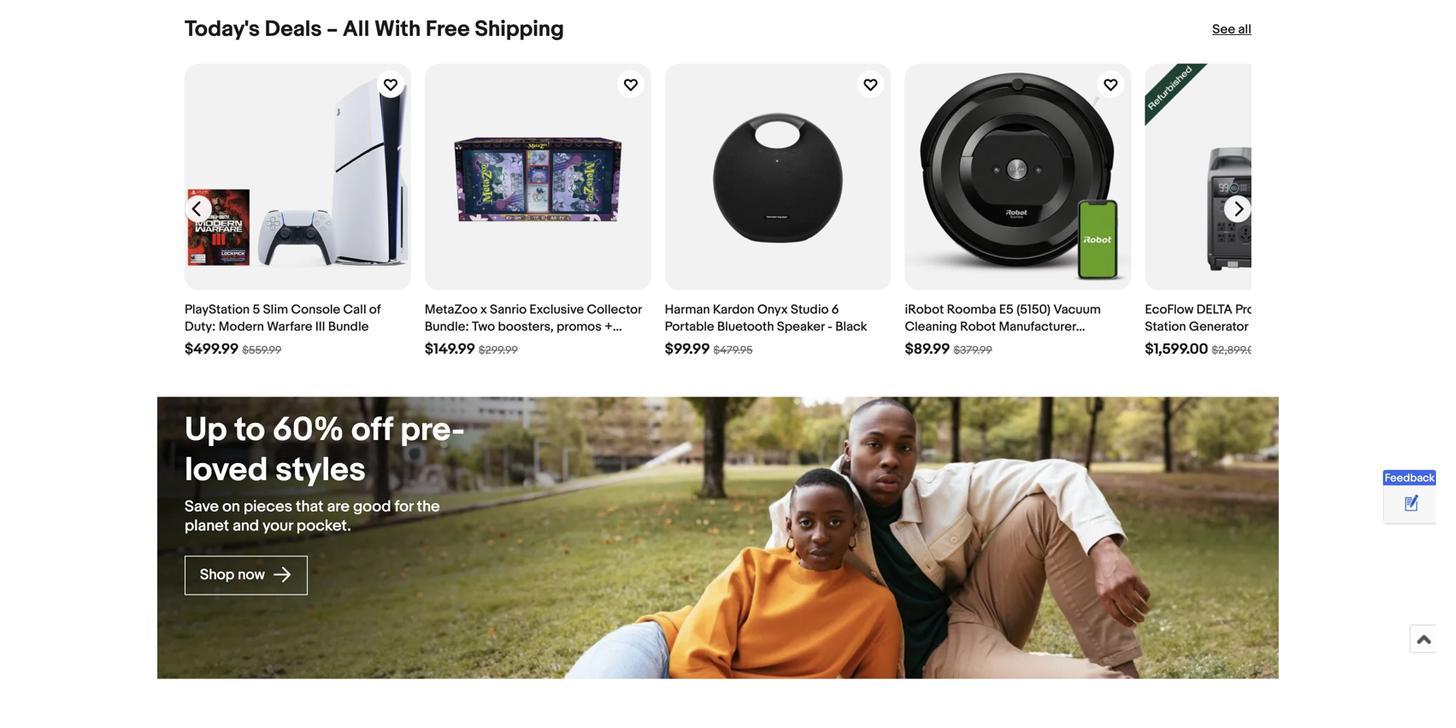 Task type: describe. For each thing, give the bounding box(es) containing it.
refurbished
[[961, 337, 1032, 352]]

manufacturer
[[999, 319, 1076, 335]]

$99.99 text field
[[665, 341, 710, 359]]

loved
[[185, 451, 268, 491]]

5
[[253, 302, 260, 318]]

cleaning
[[905, 319, 957, 335]]

to
[[234, 411, 265, 451]]

harman kardon onyx studio 6 portable bluetooth speaker - black $99.99 $479.95
[[665, 302, 868, 359]]

console
[[291, 302, 340, 318]]

certified inside ecoflow delta pro 3600wh power station generator certified refurbished, lfp
[[1251, 319, 1304, 335]]

portable
[[665, 319, 715, 335]]

two
[[472, 319, 495, 335]]

boosters,
[[498, 319, 554, 335]]

are
[[327, 498, 350, 517]]

–
[[327, 16, 338, 43]]

60%
[[273, 411, 344, 451]]

off
[[351, 411, 393, 451]]

$299.99
[[479, 344, 518, 358]]

pocket.
[[297, 517, 351, 536]]

collector
[[587, 302, 642, 318]]

studio
[[791, 302, 829, 318]]

iii
[[315, 319, 325, 335]]

duty:
[[185, 319, 216, 335]]

vacuum
[[1054, 302, 1101, 318]]

refurbished,
[[1145, 337, 1220, 352]]

$89.99
[[905, 341, 951, 359]]

irobot roomba e5 (5150) vacuum cleaning robot manufacturer certified refurbished
[[905, 302, 1101, 352]]

station
[[1145, 319, 1187, 335]]

metazoo
[[425, 302, 478, 318]]

roomba
[[947, 302, 997, 318]]

$499.99
[[185, 341, 239, 359]]

$99.99
[[665, 341, 710, 359]]

ecoflow delta pro 3600wh power station generator certified refurbished, lfp
[[1145, 302, 1346, 352]]

$2,899.00
[[1212, 344, 1262, 358]]

now
[[238, 566, 265, 584]]

today's
[[185, 16, 260, 43]]

pro
[[1236, 302, 1255, 318]]

sanrio
[[490, 302, 527, 318]]

$479.95
[[714, 344, 753, 358]]

bundle:
[[425, 319, 469, 335]]

$149.99 text field
[[425, 341, 475, 359]]

that
[[296, 498, 324, 517]]

3600wh
[[1258, 302, 1308, 318]]

power
[[1310, 302, 1346, 318]]

shop now
[[200, 566, 268, 584]]

kardon
[[713, 302, 755, 318]]

good
[[353, 498, 391, 517]]

$89.99 text field
[[905, 341, 951, 359]]

e5
[[999, 302, 1014, 318]]

$1,599.00 $2,899.00
[[1145, 341, 1262, 359]]

$379.99
[[954, 344, 993, 358]]

$1,599.00 text field
[[1145, 341, 1209, 359]]

$1,599.00
[[1145, 341, 1209, 359]]



Task type: locate. For each thing, give the bounding box(es) containing it.
previous price $299.99 text field
[[479, 344, 518, 358]]

pre-
[[400, 411, 465, 451]]

see all link
[[1213, 21, 1252, 38]]

and
[[233, 517, 259, 536]]

x
[[480, 302, 487, 318]]

all
[[343, 16, 370, 43]]

accessories
[[425, 337, 496, 352]]

lfp
[[1223, 337, 1243, 352]]

up
[[185, 411, 227, 451]]

onyx
[[758, 302, 788, 318]]

-
[[828, 319, 833, 335]]

free
[[426, 16, 470, 43]]

modern
[[219, 319, 264, 335]]

1 vertical spatial certified
[[905, 337, 958, 352]]

black
[[836, 319, 868, 335]]

pieces
[[244, 498, 292, 517]]

ecoflow
[[1145, 302, 1194, 318]]

with
[[375, 16, 421, 43]]

on
[[222, 498, 240, 517]]

generator
[[1189, 319, 1249, 335]]

certified inside 'irobot roomba e5 (5150) vacuum cleaning robot manufacturer certified refurbished'
[[905, 337, 958, 352]]

previous price $559.99 text field
[[242, 344, 282, 358]]

all
[[1239, 22, 1252, 37]]

the
[[417, 498, 440, 517]]

1 horizontal spatial certified
[[1251, 319, 1304, 335]]

certified down 3600wh
[[1251, 319, 1304, 335]]

warfare
[[267, 319, 313, 335]]

$89.99 $379.99
[[905, 341, 993, 359]]

robot
[[960, 319, 996, 335]]

0 horizontal spatial certified
[[905, 337, 958, 352]]

today's deals – all with free shipping
[[185, 16, 564, 43]]

delta
[[1197, 302, 1233, 318]]

slim
[[263, 302, 288, 318]]

irobot
[[905, 302, 944, 318]]

$559.99
[[242, 344, 282, 358]]

shop
[[200, 566, 234, 584]]

up to 60% off pre- loved styles save on pieces that are good for the planet and your pocket.
[[185, 411, 465, 536]]

metazoo x sanrio exclusive collector bundle: two boosters, promos + accessories
[[425, 302, 642, 352]]

your
[[263, 517, 293, 536]]

$499.99 text field
[[185, 341, 239, 359]]

save
[[185, 498, 219, 517]]

bundle
[[328, 319, 369, 335]]

feedback
[[1385, 472, 1435, 485]]

$149.99 $299.99
[[425, 341, 518, 359]]

planet
[[185, 517, 229, 536]]

call
[[343, 302, 366, 318]]

styles
[[275, 451, 366, 491]]

see
[[1213, 22, 1236, 37]]

exclusive
[[530, 302, 584, 318]]

promos
[[557, 319, 602, 335]]

+
[[605, 319, 613, 335]]

bluetooth
[[717, 319, 774, 335]]

deals
[[265, 16, 322, 43]]

6
[[832, 302, 839, 318]]

previous price $479.95 text field
[[714, 344, 753, 358]]

shipping
[[475, 16, 564, 43]]

playstation 5 slim console call of duty: modern warfare iii bundle $499.99 $559.99
[[185, 302, 381, 359]]

previous price $379.99 text field
[[954, 344, 993, 358]]

0 vertical spatial certified
[[1251, 319, 1304, 335]]

for
[[395, 498, 414, 517]]

playstation
[[185, 302, 250, 318]]

certified down "cleaning"
[[905, 337, 958, 352]]

speaker
[[777, 319, 825, 335]]

harman
[[665, 302, 710, 318]]

previous price $2,899.00 text field
[[1212, 344, 1262, 358]]

(5150)
[[1017, 302, 1051, 318]]

of
[[369, 302, 381, 318]]

today's deals – all with free shipping link
[[185, 16, 564, 43]]

$149.99
[[425, 341, 475, 359]]



Task type: vqa. For each thing, say whether or not it's contained in the screenshot.
HI
no



